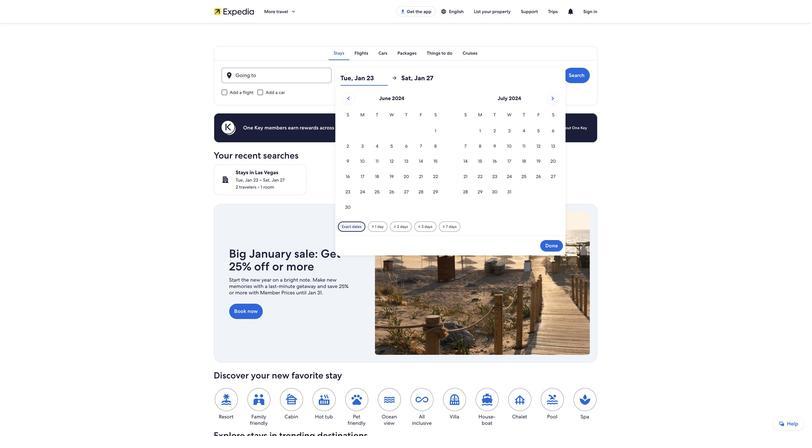 Task type: locate. For each thing, give the bounding box(es) containing it.
1 vertical spatial more
[[235, 289, 247, 296]]

1 vertical spatial the
[[241, 277, 249, 283]]

8 for second 8 button from left
[[479, 143, 481, 149]]

1 22 from the left
[[433, 174, 438, 179]]

friendly
[[250, 420, 268, 426], [348, 420, 366, 426]]

6 inside july 2024 element
[[552, 128, 555, 134]]

13 for the left "13" button
[[404, 158, 408, 164]]

1 14 button from the left
[[414, 154, 428, 169]]

± 7 days
[[443, 224, 457, 229]]

0 vertical spatial 6 button
[[546, 123, 561, 138]]

prices
[[281, 289, 295, 296]]

add a flight
[[230, 90, 254, 95]]

the inside big january sale: get 25% off or more start the new year on a bright note. make new memories with a last-minute getaway and save 25% or more with member prices until jan 31.
[[241, 277, 249, 283]]

stays inside stays in las vegas tue, jan 23 – sat, jan 27 2 travelers • 1 room
[[235, 169, 248, 176]]

favorite
[[292, 370, 323, 381]]

25 inside july 2024 element
[[521, 174, 526, 179]]

30 button up "exact"
[[341, 200, 355, 214]]

26 for top 26 button
[[536, 174, 541, 179]]

sat, right "–"
[[263, 177, 270, 183]]

0 horizontal spatial stays
[[235, 169, 248, 176]]

m for june 2024
[[360, 112, 365, 118]]

1 vertical spatial and
[[317, 283, 326, 290]]

1 horizontal spatial in
[[594, 9, 597, 14]]

17
[[507, 158, 511, 164], [361, 174, 364, 179]]

days left ± 3 days
[[400, 224, 408, 229]]

a left last-
[[265, 283, 267, 290]]

23 inside june 2024 element
[[345, 189, 350, 195]]

1 vertical spatial stays
[[235, 169, 248, 176]]

add left flight
[[230, 90, 238, 95]]

2 inside june 2024 element
[[347, 143, 349, 149]]

1 horizontal spatial 27 button
[[546, 169, 561, 184]]

friendly inside button
[[250, 420, 268, 426]]

8 inside july 2024 element
[[479, 143, 481, 149]]

21 inside june 2024 element
[[419, 174, 423, 179]]

travelers
[[239, 184, 256, 190]]

one right about at top
[[572, 125, 580, 130]]

19
[[537, 158, 541, 164], [390, 174, 394, 179]]

11 inside june 2024 element
[[376, 158, 379, 164]]

25
[[521, 174, 526, 179], [375, 189, 380, 195]]

1
[[435, 128, 436, 134], [479, 128, 481, 134], [260, 184, 262, 190], [375, 224, 376, 229]]

more up note.
[[286, 259, 314, 274]]

more down start
[[235, 289, 247, 296]]

17 button
[[502, 154, 517, 169], [355, 169, 370, 184]]

1 horizontal spatial 30
[[492, 189, 497, 195]]

15 inside july 2024 element
[[478, 158, 482, 164]]

1 vertical spatial 17 button
[[355, 169, 370, 184]]

2024 right "july"
[[509, 95, 521, 102]]

1 inside june 2024 element
[[435, 128, 436, 134]]

0 vertical spatial or
[[272, 259, 283, 274]]

2 horizontal spatial days
[[449, 224, 457, 229]]

0 vertical spatial 23 button
[[487, 169, 502, 184]]

27 inside june 2024 element
[[404, 189, 409, 195]]

17 inside july 2024 element
[[507, 158, 511, 164]]

jan inside big january sale: get 25% off or more start the new year on a bright note. make new memories with a last-minute getaway and save 25% or more with member prices until jan 31.
[[308, 289, 316, 296]]

f inside july 2024 element
[[537, 112, 540, 118]]

9 inside july 2024 element
[[493, 143, 496, 149]]

your right discover
[[251, 370, 270, 381]]

packages
[[398, 50, 417, 56]]

0 vertical spatial 10 button
[[502, 139, 517, 153]]

pet
[[353, 413, 360, 420]]

22 inside july 2024 element
[[478, 174, 483, 179]]

2 ± from the left
[[394, 224, 396, 229]]

0 horizontal spatial your
[[251, 370, 270, 381]]

± right day
[[394, 224, 396, 229]]

0 vertical spatial 24 button
[[502, 169, 517, 184]]

0 horizontal spatial 20 button
[[399, 169, 414, 184]]

15 inside june 2024 element
[[434, 158, 438, 164]]

4 s from the left
[[552, 112, 554, 118]]

1 horizontal spatial 6
[[552, 128, 555, 134]]

0 horizontal spatial 22 button
[[428, 169, 443, 184]]

key
[[254, 124, 263, 131], [581, 125, 587, 130]]

now
[[248, 308, 258, 315]]

0 vertical spatial 20
[[551, 158, 556, 164]]

26 button
[[531, 169, 546, 184], [384, 185, 399, 199]]

25% up start
[[229, 259, 251, 274]]

sat,
[[401, 74, 413, 82], [263, 177, 270, 183]]

sat, right directional icon
[[401, 74, 413, 82]]

m
[[360, 112, 365, 118], [478, 112, 482, 118]]

1 horizontal spatial key
[[581, 125, 587, 130]]

4 left learn
[[523, 128, 525, 134]]

1 vertical spatial 23 button
[[341, 185, 355, 199]]

recent
[[235, 150, 261, 161]]

1 2024 from the left
[[392, 95, 404, 102]]

trailing image
[[291, 9, 296, 14]]

m inside july 2024 element
[[478, 112, 482, 118]]

28 button
[[414, 185, 428, 199], [458, 185, 473, 199]]

days right ± 3 days
[[449, 224, 457, 229]]

family friendly
[[250, 413, 268, 426]]

1 horizontal spatial 26 button
[[531, 169, 546, 184]]

22 for first 22 button
[[433, 174, 438, 179]]

30 left "31"
[[492, 189, 497, 195]]

things
[[427, 50, 440, 56]]

family
[[251, 413, 266, 420]]

1 8 from the left
[[434, 143, 437, 149]]

10
[[507, 143, 512, 149], [360, 158, 365, 164]]

4 down hotels.com,
[[376, 143, 378, 149]]

w for june
[[390, 112, 394, 118]]

0 horizontal spatial 27 button
[[399, 185, 414, 199]]

1 horizontal spatial 30 button
[[487, 185, 502, 199]]

0 horizontal spatial 4
[[376, 143, 378, 149]]

1 vertical spatial 30
[[345, 204, 351, 210]]

room
[[263, 184, 274, 190]]

0 vertical spatial and
[[386, 124, 395, 131]]

2 28 from the left
[[463, 189, 468, 195]]

june 2024 element
[[341, 111, 443, 215]]

18
[[522, 158, 526, 164], [375, 174, 379, 179]]

26 inside june 2024 element
[[389, 189, 394, 195]]

30 up "exact"
[[345, 204, 351, 210]]

0 horizontal spatial tue,
[[235, 177, 244, 183]]

w
[[390, 112, 394, 118], [507, 112, 512, 118]]

21 button
[[414, 169, 428, 184], [458, 169, 473, 184]]

0 vertical spatial 13 button
[[546, 139, 561, 153]]

16 button
[[487, 154, 502, 169], [341, 169, 355, 184]]

hot tub
[[315, 413, 333, 420]]

0 horizontal spatial 26
[[389, 189, 394, 195]]

1 28 from the left
[[418, 189, 423, 195]]

2 8 button from the left
[[473, 139, 487, 153]]

24 inside july 2024 element
[[507, 174, 512, 179]]

2 2024 from the left
[[509, 95, 521, 102]]

2 21 from the left
[[464, 174, 468, 179]]

5 inside june 2024 element
[[390, 143, 393, 149]]

0 horizontal spatial add
[[230, 90, 238, 95]]

resort button
[[214, 388, 239, 420]]

± right ± 2 days
[[418, 224, 420, 229]]

and left vrbo
[[386, 124, 395, 131]]

1 t from the left
[[376, 112, 378, 118]]

30 for leftmost 30 button
[[345, 204, 351, 210]]

0 vertical spatial 18
[[522, 158, 526, 164]]

1 horizontal spatial 15 button
[[473, 154, 487, 169]]

1 days from the left
[[400, 224, 408, 229]]

vegas
[[264, 169, 278, 176]]

0 horizontal spatial 15 button
[[428, 154, 443, 169]]

key left members
[[254, 124, 263, 131]]

get
[[407, 9, 414, 14], [321, 246, 341, 261]]

sat, inside button
[[401, 74, 413, 82]]

1 horizontal spatial 5
[[537, 128, 540, 134]]

2 14 from the left
[[463, 158, 468, 164]]

sign
[[583, 9, 592, 14]]

6 button
[[546, 123, 561, 138], [399, 139, 414, 153]]

cabin button
[[279, 388, 304, 420]]

a left the car in the top left of the page
[[275, 90, 278, 95]]

w down july 2024
[[507, 112, 512, 118]]

3 for 3 "button" in june 2024 element
[[361, 143, 364, 149]]

0 horizontal spatial 24
[[360, 189, 365, 195]]

7 inside july 2024 element
[[464, 143, 467, 149]]

6 button down vrbo
[[399, 139, 414, 153]]

3 inside june 2024 element
[[361, 143, 364, 149]]

a left flight
[[239, 90, 242, 95]]

14 inside june 2024 element
[[419, 158, 423, 164]]

in inside dropdown button
[[594, 9, 597, 14]]

1 horizontal spatial 25
[[521, 174, 526, 179]]

24 for left 24 button
[[360, 189, 365, 195]]

0 vertical spatial 10
[[507, 143, 512, 149]]

± right ± 3 days
[[443, 224, 445, 229]]

1 1 button from the left
[[428, 123, 443, 138]]

30 inside june 2024 element
[[345, 204, 351, 210]]

19 inside june 2024 element
[[390, 174, 394, 179]]

0 horizontal spatial 5 button
[[384, 139, 399, 153]]

3 ± from the left
[[418, 224, 420, 229]]

w down june 2024
[[390, 112, 394, 118]]

communication center icon image
[[567, 8, 574, 15]]

0 horizontal spatial 20
[[404, 174, 409, 179]]

1 horizontal spatial 11 button
[[517, 139, 531, 153]]

1 29 from the left
[[433, 189, 438, 195]]

0 vertical spatial 9
[[493, 143, 496, 149]]

14 inside july 2024 element
[[463, 158, 468, 164]]

f for july 2024
[[537, 112, 540, 118]]

your
[[482, 9, 491, 14], [251, 370, 270, 381]]

14 button
[[414, 154, 428, 169], [458, 154, 473, 169]]

1 ± from the left
[[372, 224, 374, 229]]

0 vertical spatial 25 button
[[517, 169, 531, 184]]

0 horizontal spatial 16 button
[[341, 169, 355, 184]]

or down start
[[229, 289, 234, 296]]

1 vertical spatial your
[[251, 370, 270, 381]]

1 button for 6
[[473, 123, 487, 138]]

13 button
[[546, 139, 561, 153], [399, 154, 414, 169]]

4 button left learn
[[517, 123, 531, 138]]

2024
[[392, 95, 404, 102], [509, 95, 521, 102]]

tue, left -
[[341, 74, 353, 82]]

2 friendly from the left
[[348, 420, 366, 426]]

more travel button
[[259, 6, 301, 17]]

tue, up travelers
[[235, 177, 244, 183]]

30 inside july 2024 element
[[492, 189, 497, 195]]

5 button left learn
[[531, 123, 546, 138]]

1 button inside june 2024 element
[[428, 123, 443, 138]]

1 w from the left
[[390, 112, 394, 118]]

23 inside stays in las vegas tue, jan 23 – sat, jan 27 2 travelers • 1 room
[[253, 177, 258, 183]]

1 m from the left
[[360, 112, 365, 118]]

29 inside june 2024 element
[[433, 189, 438, 195]]

6 inside june 2024 element
[[405, 143, 408, 149]]

1 vertical spatial in
[[249, 169, 254, 176]]

travel
[[276, 9, 288, 14]]

1 friendly from the left
[[250, 420, 268, 426]]

18 button
[[517, 154, 531, 169], [370, 169, 384, 184]]

day
[[377, 224, 384, 229]]

4 ± from the left
[[443, 224, 445, 229]]

0 horizontal spatial 28
[[418, 189, 423, 195]]

23 inside jan 23 - jan 27 button
[[359, 74, 365, 81]]

0 vertical spatial 20 button
[[546, 154, 561, 169]]

30
[[492, 189, 497, 195], [345, 204, 351, 210]]

0 horizontal spatial 17
[[361, 174, 364, 179]]

tue, jan 23
[[341, 74, 374, 82]]

download the app button image
[[400, 9, 405, 14]]

5 for the topmost 5 button
[[537, 128, 540, 134]]

7 for second "7" button from the left
[[464, 143, 467, 149]]

0 horizontal spatial 12
[[390, 158, 394, 164]]

6 button left about at top
[[546, 123, 561, 138]]

get right download the app button icon
[[407, 9, 414, 14]]

2024 for july 2024
[[509, 95, 521, 102]]

support link
[[516, 6, 543, 17]]

add left the car in the top left of the page
[[266, 90, 274, 95]]

0 horizontal spatial 17 button
[[355, 169, 370, 184]]

off
[[254, 259, 269, 274]]

stays up travelers
[[235, 169, 248, 176]]

1 button inside july 2024 element
[[473, 123, 487, 138]]

1 15 from the left
[[434, 158, 438, 164]]

1 horizontal spatial stays
[[334, 50, 344, 56]]

days for ± 3 days
[[425, 224, 432, 229]]

12 for the right 12 button
[[537, 143, 541, 149]]

days left the ± 7 days
[[425, 224, 432, 229]]

19 inside july 2024 element
[[537, 158, 541, 164]]

your right list
[[482, 9, 491, 14]]

small image
[[441, 9, 449, 14]]

9
[[493, 143, 496, 149], [347, 158, 349, 164]]

12 inside june 2024 element
[[390, 158, 394, 164]]

13 inside june 2024 element
[[404, 158, 408, 164]]

english button
[[436, 6, 469, 17]]

friendly inside button
[[348, 420, 366, 426]]

searches
[[263, 150, 299, 161]]

1 f from the left
[[420, 112, 422, 118]]

new right make on the bottom
[[327, 277, 337, 283]]

± left day
[[372, 224, 374, 229]]

2 29 from the left
[[478, 189, 483, 195]]

las
[[255, 169, 263, 176]]

villa
[[450, 413, 459, 420]]

new left favorite
[[272, 370, 289, 381]]

26 inside july 2024 element
[[536, 174, 541, 179]]

1 horizontal spatial 7 button
[[458, 139, 473, 153]]

1 button
[[428, 123, 443, 138], [473, 123, 487, 138]]

1 horizontal spatial 19 button
[[531, 154, 546, 169]]

spa button
[[572, 388, 597, 420]]

rewards
[[300, 124, 319, 131]]

application
[[341, 91, 561, 215]]

2 days from the left
[[425, 224, 432, 229]]

f
[[420, 112, 422, 118], [537, 112, 540, 118]]

tab list containing stays
[[214, 46, 597, 60]]

5 button down vrbo
[[384, 139, 399, 153]]

2 w from the left
[[507, 112, 512, 118]]

2 button
[[487, 123, 502, 138], [341, 139, 355, 153]]

1 vertical spatial 27 button
[[399, 185, 414, 199]]

0 horizontal spatial get
[[321, 246, 341, 261]]

13 inside july 2024 element
[[551, 143, 555, 149]]

key right about at top
[[581, 125, 587, 130]]

1 horizontal spatial 28 button
[[458, 185, 473, 199]]

2 inside july 2024 element
[[494, 128, 496, 134]]

2 8 from the left
[[479, 143, 481, 149]]

3 days from the left
[[449, 224, 457, 229]]

22 inside june 2024 element
[[433, 174, 438, 179]]

1 horizontal spatial 9 button
[[487, 139, 502, 153]]

0 horizontal spatial 7
[[420, 143, 422, 149]]

1 14 from the left
[[419, 158, 423, 164]]

1 horizontal spatial 5 button
[[531, 123, 546, 138]]

app
[[423, 9, 431, 14]]

27 inside july 2024 element
[[551, 174, 556, 179]]

4 button down hotels.com,
[[370, 139, 384, 153]]

2 21 button from the left
[[458, 169, 473, 184]]

2 15 from the left
[[478, 158, 482, 164]]

15
[[434, 158, 438, 164], [478, 158, 482, 164]]

1 29 button from the left
[[428, 185, 443, 199]]

1 horizontal spatial your
[[482, 9, 491, 14]]

27 button
[[546, 169, 561, 184], [399, 185, 414, 199]]

10 inside july 2024 element
[[507, 143, 512, 149]]

1 vertical spatial 26
[[389, 189, 394, 195]]

2 29 button from the left
[[473, 185, 487, 199]]

8 inside june 2024 element
[[434, 143, 437, 149]]

things to do link
[[422, 46, 458, 60]]

2 28 button from the left
[[458, 185, 473, 199]]

5 inside july 2024 element
[[537, 128, 540, 134]]

in inside stays in las vegas tue, jan 23 – sat, jan 27 2 travelers • 1 room
[[249, 169, 254, 176]]

25 button
[[517, 169, 531, 184], [370, 185, 384, 199]]

in right 'sign'
[[594, 9, 597, 14]]

your inside big january sale: get 25% off or more main content
[[251, 370, 270, 381]]

24 inside june 2024 element
[[360, 189, 365, 195]]

6 down vrbo
[[405, 143, 408, 149]]

0 horizontal spatial 19 button
[[384, 169, 399, 184]]

21
[[419, 174, 423, 179], [464, 174, 468, 179]]

the
[[415, 9, 422, 14], [241, 277, 249, 283]]

17 inside june 2024 element
[[361, 174, 364, 179]]

tab list
[[214, 46, 597, 60]]

7 button
[[414, 139, 428, 153], [458, 139, 473, 153]]

1 21 from the left
[[419, 174, 423, 179]]

0 horizontal spatial 5
[[390, 143, 393, 149]]

the right start
[[241, 277, 249, 283]]

0 horizontal spatial w
[[390, 112, 394, 118]]

tue, inside stays in las vegas tue, jan 23 – sat, jan 27 2 travelers • 1 room
[[235, 177, 244, 183]]

± for ± 1 day
[[372, 224, 374, 229]]

stays for stays
[[334, 50, 344, 56]]

2024 right june
[[392, 95, 404, 102]]

0 horizontal spatial 14 button
[[414, 154, 428, 169]]

2 add from the left
[[266, 90, 274, 95]]

5 button
[[531, 123, 546, 138], [384, 139, 399, 153]]

0 horizontal spatial f
[[420, 112, 422, 118]]

discover
[[214, 370, 249, 381]]

2 f from the left
[[537, 112, 540, 118]]

and left 'save'
[[317, 283, 326, 290]]

the left app
[[415, 9, 422, 14]]

w inside june 2024 element
[[390, 112, 394, 118]]

21 inside july 2024 element
[[464, 174, 468, 179]]

2 22 from the left
[[478, 174, 483, 179]]

1 horizontal spatial 18
[[522, 158, 526, 164]]

june
[[379, 95, 391, 102]]

f inside june 2024 element
[[420, 112, 422, 118]]

1 vertical spatial 18
[[375, 174, 379, 179]]

1 horizontal spatial 17
[[507, 158, 511, 164]]

30 button left "31"
[[487, 185, 502, 199]]

1 add from the left
[[230, 90, 238, 95]]

6 left about at top
[[552, 128, 555, 134]]

24
[[507, 174, 512, 179], [360, 189, 365, 195]]

2 inside stays in las vegas tue, jan 23 – sat, jan 27 2 travelers • 1 room
[[235, 184, 238, 190]]

2 1 button from the left
[[473, 123, 487, 138]]

one left members
[[243, 124, 253, 131]]

tue,
[[341, 74, 353, 82], [235, 177, 244, 183]]

0 horizontal spatial 25
[[375, 189, 380, 195]]

25% right 'save'
[[339, 283, 349, 290]]

0 horizontal spatial 29 button
[[428, 185, 443, 199]]

1 horizontal spatial 13
[[551, 143, 555, 149]]

flights
[[355, 50, 368, 56]]

in for stays
[[249, 169, 254, 176]]

in left las
[[249, 169, 254, 176]]

m inside june 2024 element
[[360, 112, 365, 118]]

stays image
[[221, 176, 229, 184]]

27 inside stays in las vegas tue, jan 23 – sat, jan 27 2 travelers • 1 room
[[280, 177, 285, 183]]

1 horizontal spatial 12
[[537, 143, 541, 149]]

15 for 1st 15 button from left
[[434, 158, 438, 164]]

12 inside july 2024 element
[[537, 143, 541, 149]]

14 for 2nd 14 "button"
[[463, 158, 468, 164]]

0 vertical spatial 11
[[522, 143, 526, 149]]

1 horizontal spatial 21
[[464, 174, 468, 179]]

0 horizontal spatial sat,
[[263, 177, 270, 183]]

1 vertical spatial 24 button
[[355, 185, 370, 199]]

0 horizontal spatial 19
[[390, 174, 394, 179]]

f for june 2024
[[420, 112, 422, 118]]

1 horizontal spatial 1 button
[[473, 123, 487, 138]]

4 t from the left
[[523, 112, 525, 118]]

20
[[551, 158, 556, 164], [404, 174, 409, 179]]

1 vertical spatial 30 button
[[341, 200, 355, 214]]

1 s from the left
[[347, 112, 349, 118]]

application containing june 2024
[[341, 91, 561, 215]]

stays left flights
[[334, 50, 344, 56]]

1 horizontal spatial add
[[266, 90, 274, 95]]

stays for stays in las vegas tue, jan 23 – sat, jan 27 2 travelers • 1 room
[[235, 169, 248, 176]]

0 horizontal spatial 21 button
[[414, 169, 428, 184]]

1 horizontal spatial days
[[425, 224, 432, 229]]

1 horizontal spatial 4 button
[[517, 123, 531, 138]]

application inside big january sale: get 25% off or more main content
[[341, 91, 561, 215]]

new left year
[[250, 277, 260, 283]]

20 button
[[546, 154, 561, 169], [399, 169, 414, 184]]

or up on
[[272, 259, 283, 274]]

0 horizontal spatial in
[[249, 169, 254, 176]]

book
[[234, 308, 246, 315]]

15 button
[[428, 154, 443, 169], [473, 154, 487, 169]]

7 inside june 2024 element
[[420, 143, 422, 149]]

17 for right 17 button
[[507, 158, 511, 164]]

1 inside stays in las vegas tue, jan 23 – sat, jan 27 2 travelers • 1 room
[[260, 184, 262, 190]]

get right sale:
[[321, 246, 341, 261]]

22
[[433, 174, 438, 179], [478, 174, 483, 179]]

2 m from the left
[[478, 112, 482, 118]]

w inside july 2024 element
[[507, 112, 512, 118]]

3 inside july 2024 element
[[508, 128, 511, 134]]

july 2024
[[498, 95, 521, 102]]

0 vertical spatial 2 button
[[487, 123, 502, 138]]

friendly for pet
[[348, 420, 366, 426]]



Task type: vqa. For each thing, say whether or not it's contained in the screenshot.


Task type: describe. For each thing, give the bounding box(es) containing it.
0 vertical spatial 5 button
[[531, 123, 546, 138]]

get the app
[[407, 9, 431, 14]]

ocean
[[382, 413, 397, 420]]

learn about one key link
[[547, 123, 590, 133]]

previous month image
[[345, 95, 352, 102]]

15 for 2nd 15 button from left
[[478, 158, 482, 164]]

2 7 button from the left
[[458, 139, 473, 153]]

more travel
[[264, 9, 288, 14]]

property
[[492, 9, 511, 14]]

exact dates
[[342, 224, 362, 229]]

1 horizontal spatial 25 button
[[517, 169, 531, 184]]

22 for first 22 button from the right
[[478, 174, 483, 179]]

24 for rightmost 24 button
[[507, 174, 512, 179]]

learn
[[550, 125, 560, 130]]

book now link
[[229, 304, 263, 319]]

21 for 1st 21 button from the right
[[464, 174, 468, 179]]

house­boat
[[479, 413, 496, 426]]

friendly for family
[[250, 420, 268, 426]]

0 vertical spatial 18 button
[[517, 154, 531, 169]]

31.
[[317, 289, 323, 296]]

pet friendly button
[[344, 388, 369, 426]]

ocean view button
[[377, 388, 402, 426]]

january
[[249, 246, 292, 261]]

spa
[[581, 413, 589, 420]]

0 horizontal spatial new
[[250, 277, 260, 283]]

july
[[498, 95, 508, 102]]

± 3 days
[[418, 224, 432, 229]]

member
[[260, 289, 280, 296]]

0 horizontal spatial or
[[229, 289, 234, 296]]

w for july
[[507, 112, 512, 118]]

11 inside july 2024 element
[[522, 143, 526, 149]]

16 inside july 2024 element
[[493, 158, 497, 164]]

0 vertical spatial 11 button
[[517, 139, 531, 153]]

things to do
[[427, 50, 452, 56]]

1 21 button from the left
[[414, 169, 428, 184]]

house­boat button
[[475, 388, 500, 426]]

directional image
[[392, 75, 397, 81]]

5 for the bottom 5 button
[[390, 143, 393, 149]]

about
[[561, 125, 571, 130]]

1 horizontal spatial one
[[572, 125, 580, 130]]

0 horizontal spatial one
[[243, 124, 253, 131]]

0 vertical spatial 16 button
[[487, 154, 502, 169]]

add for add a flight
[[230, 90, 238, 95]]

next month image
[[549, 95, 557, 102]]

2 14 button from the left
[[458, 154, 473, 169]]

memories
[[229, 283, 252, 290]]

29 button inside july 2024 element
[[473, 185, 487, 199]]

1 28 button from the left
[[414, 185, 428, 199]]

chalet button
[[507, 388, 532, 420]]

1 22 button from the left
[[428, 169, 443, 184]]

25 inside june 2024 element
[[375, 189, 380, 195]]

done button
[[540, 240, 563, 252]]

ocean view
[[382, 413, 397, 426]]

save
[[327, 283, 338, 290]]

get inside big january sale: get 25% off or more start the new year on a bright note. make new memories with a last-minute getaway and save 25% or more with member prices until jan 31.
[[321, 246, 341, 261]]

23 inside july 2024 element
[[492, 174, 497, 179]]

your for list
[[482, 9, 491, 14]]

0 horizontal spatial more
[[235, 289, 247, 296]]

tue, jan 23 button
[[341, 70, 388, 86]]

0 horizontal spatial 11 button
[[370, 154, 384, 169]]

minute
[[279, 283, 295, 290]]

± for ± 3 days
[[418, 224, 420, 229]]

0 vertical spatial 27 button
[[546, 169, 561, 184]]

2 22 button from the left
[[473, 169, 487, 184]]

and inside big january sale: get 25% off or more start the new year on a bright note. make new memories with a last-minute getaway and save 25% or more with member prices until jan 31.
[[317, 283, 326, 290]]

1 vertical spatial 12 button
[[384, 154, 399, 169]]

2024 for june 2024
[[392, 95, 404, 102]]

stays in las vegas tue, jan 23 – sat, jan 27 2 travelers • 1 room
[[235, 169, 285, 190]]

7 for second "7" button from the right
[[420, 143, 422, 149]]

your
[[214, 150, 233, 161]]

stay
[[326, 370, 342, 381]]

4 for the left 4 button
[[376, 143, 378, 149]]

vrbo
[[396, 124, 408, 131]]

m for july 2024
[[478, 112, 482, 118]]

1 horizontal spatial 2 button
[[487, 123, 502, 138]]

flight
[[243, 90, 254, 95]]

hotels.com,
[[357, 124, 385, 131]]

stays link
[[329, 46, 349, 60]]

1 vertical spatial 20 button
[[399, 169, 414, 184]]

17 for left 17 button
[[361, 174, 364, 179]]

0 vertical spatial 19 button
[[531, 154, 546, 169]]

expedia logo image
[[214, 7, 254, 16]]

1 horizontal spatial 10 button
[[502, 139, 517, 153]]

± for ± 2 days
[[394, 224, 396, 229]]

18 inside june 2024 element
[[375, 174, 379, 179]]

0 vertical spatial 26 button
[[531, 169, 546, 184]]

june 2024
[[379, 95, 404, 102]]

13 for rightmost "13" button
[[551, 143, 555, 149]]

across
[[320, 124, 334, 131]]

sat, inside stays in las vegas tue, jan 23 – sat, jan 27 2 travelers • 1 room
[[263, 177, 270, 183]]

list
[[474, 9, 481, 14]]

2 t from the left
[[405, 112, 408, 118]]

to
[[441, 50, 446, 56]]

year
[[261, 277, 271, 283]]

inclusive
[[412, 420, 432, 426]]

16 inside june 2024 element
[[346, 174, 350, 179]]

8 for 1st 8 button from the left
[[434, 143, 437, 149]]

0 horizontal spatial 2 button
[[341, 139, 355, 153]]

support
[[521, 9, 538, 14]]

0 horizontal spatial 30 button
[[341, 200, 355, 214]]

on
[[273, 277, 279, 283]]

± 1 day
[[372, 224, 384, 229]]

29 inside july 2024 element
[[478, 189, 483, 195]]

0 horizontal spatial key
[[254, 124, 263, 131]]

1 horizontal spatial and
[[386, 124, 395, 131]]

flights link
[[349, 46, 373, 60]]

2 15 button from the left
[[473, 154, 487, 169]]

make
[[313, 277, 325, 283]]

villa button
[[442, 388, 467, 420]]

1 horizontal spatial 7
[[446, 224, 448, 229]]

0 horizontal spatial 4 button
[[370, 139, 384, 153]]

search
[[569, 72, 585, 79]]

cruises
[[463, 50, 477, 56]]

one key members earn rewards across expedia, hotels.com, and vrbo
[[243, 124, 408, 131]]

23 inside 'tue, jan 23' button
[[367, 74, 374, 82]]

all
[[419, 413, 425, 420]]

list your property
[[474, 9, 511, 14]]

3 t from the left
[[494, 112, 496, 118]]

1 horizontal spatial 24 button
[[502, 169, 517, 184]]

1 vertical spatial 20
[[404, 174, 409, 179]]

2 vertical spatial 3
[[421, 224, 424, 229]]

add for add a car
[[266, 90, 274, 95]]

1 horizontal spatial 23 button
[[487, 169, 502, 184]]

0 vertical spatial more
[[286, 259, 314, 274]]

3 s from the left
[[464, 112, 467, 118]]

resort
[[219, 413, 234, 420]]

done
[[545, 242, 558, 249]]

3 button inside july 2024 element
[[502, 123, 517, 138]]

sat, jan 27
[[401, 74, 434, 82]]

0 horizontal spatial 18 button
[[370, 169, 384, 184]]

1 7 button from the left
[[414, 139, 428, 153]]

2 horizontal spatial new
[[327, 277, 337, 283]]

0 vertical spatial get
[[407, 9, 414, 14]]

2 s from the left
[[434, 112, 437, 118]]

hot tub button
[[312, 388, 336, 420]]

0 horizontal spatial 9 button
[[341, 154, 355, 169]]

your recent searches
[[214, 150, 299, 161]]

days for ± 2 days
[[400, 224, 408, 229]]

sale:
[[294, 246, 318, 261]]

4 for the right 4 button
[[523, 128, 525, 134]]

last-
[[269, 283, 279, 290]]

note.
[[299, 277, 311, 283]]

cars link
[[373, 46, 392, 60]]

30 for the topmost 30 button
[[492, 189, 497, 195]]

tue, inside button
[[341, 74, 353, 82]]

earn
[[288, 124, 299, 131]]

9 inside june 2024 element
[[347, 158, 349, 164]]

1 horizontal spatial 25%
[[339, 283, 349, 290]]

book now
[[234, 308, 258, 315]]

1 8 button from the left
[[428, 139, 443, 153]]

1 button for 30
[[428, 123, 443, 138]]

1 vertical spatial 5 button
[[384, 139, 399, 153]]

0 horizontal spatial 26 button
[[384, 185, 399, 199]]

days for ± 7 days
[[449, 224, 457, 229]]

28 inside june 2024 element
[[418, 189, 423, 195]]

jan inside button
[[354, 74, 365, 82]]

1 horizontal spatial 20 button
[[546, 154, 561, 169]]

1 horizontal spatial the
[[415, 9, 422, 14]]

± for ± 7 days
[[443, 224, 445, 229]]

with left last-
[[253, 283, 264, 290]]

•
[[257, 184, 259, 190]]

6 button inside july 2024 element
[[546, 123, 561, 138]]

jan 23 - jan 27
[[350, 74, 384, 81]]

july 2024 element
[[458, 111, 561, 200]]

0 horizontal spatial 13 button
[[399, 154, 414, 169]]

expedia,
[[335, 124, 356, 131]]

learn about one key
[[550, 125, 587, 130]]

31 button
[[502, 185, 517, 199]]

with left the member
[[249, 289, 259, 296]]

0 vertical spatial 25%
[[229, 259, 251, 274]]

21 for first 21 button from the left
[[419, 174, 423, 179]]

big january sale: get 25% off or more main content
[[0, 23, 811, 436]]

1 horizontal spatial 17 button
[[502, 154, 517, 169]]

your for discover
[[251, 370, 270, 381]]

3 for 3 "button" inside the july 2024 element
[[508, 128, 511, 134]]

0 vertical spatial 30 button
[[487, 185, 502, 199]]

in for sign
[[594, 9, 597, 14]]

29 button inside june 2024 element
[[428, 185, 443, 199]]

1 vertical spatial 19 button
[[384, 169, 399, 184]]

1 horizontal spatial or
[[272, 259, 283, 274]]

english
[[449, 9, 464, 14]]

28 inside july 2024 element
[[463, 189, 468, 195]]

1 horizontal spatial 12 button
[[531, 139, 546, 153]]

jan inside button
[[414, 74, 425, 82]]

6 button inside june 2024 element
[[399, 139, 414, 153]]

3 button inside june 2024 element
[[355, 139, 370, 153]]

10 inside june 2024 element
[[360, 158, 365, 164]]

all inclusive
[[412, 413, 432, 426]]

tab list inside big january sale: get 25% off or more main content
[[214, 46, 597, 60]]

1 horizontal spatial new
[[272, 370, 289, 381]]

family friendly button
[[246, 388, 271, 426]]

0 horizontal spatial 24 button
[[355, 185, 370, 199]]

chalet
[[512, 413, 527, 420]]

27 inside jan 23 - jan 27 button
[[379, 74, 384, 81]]

dates
[[352, 224, 362, 229]]

10 button inside june 2024 element
[[355, 154, 370, 169]]

1 horizontal spatial 13 button
[[546, 139, 561, 153]]

list your property link
[[469, 6, 516, 17]]

1 15 button from the left
[[428, 154, 443, 169]]

26 for left 26 button
[[389, 189, 394, 195]]

0 horizontal spatial 25 button
[[370, 185, 384, 199]]

cruises link
[[458, 46, 483, 60]]

a right on
[[280, 277, 283, 283]]

discover your new favorite stay
[[214, 370, 342, 381]]

18 inside july 2024 element
[[522, 158, 526, 164]]

1 inside july 2024 element
[[479, 128, 481, 134]]

add a car
[[266, 90, 285, 95]]

27 inside sat, jan 27 button
[[426, 74, 434, 82]]

14 for 1st 14 "button" from left
[[419, 158, 423, 164]]

0 vertical spatial 9 button
[[487, 139, 502, 153]]

1 vertical spatial 16 button
[[341, 169, 355, 184]]

12 for 12 button to the bottom
[[390, 158, 394, 164]]



